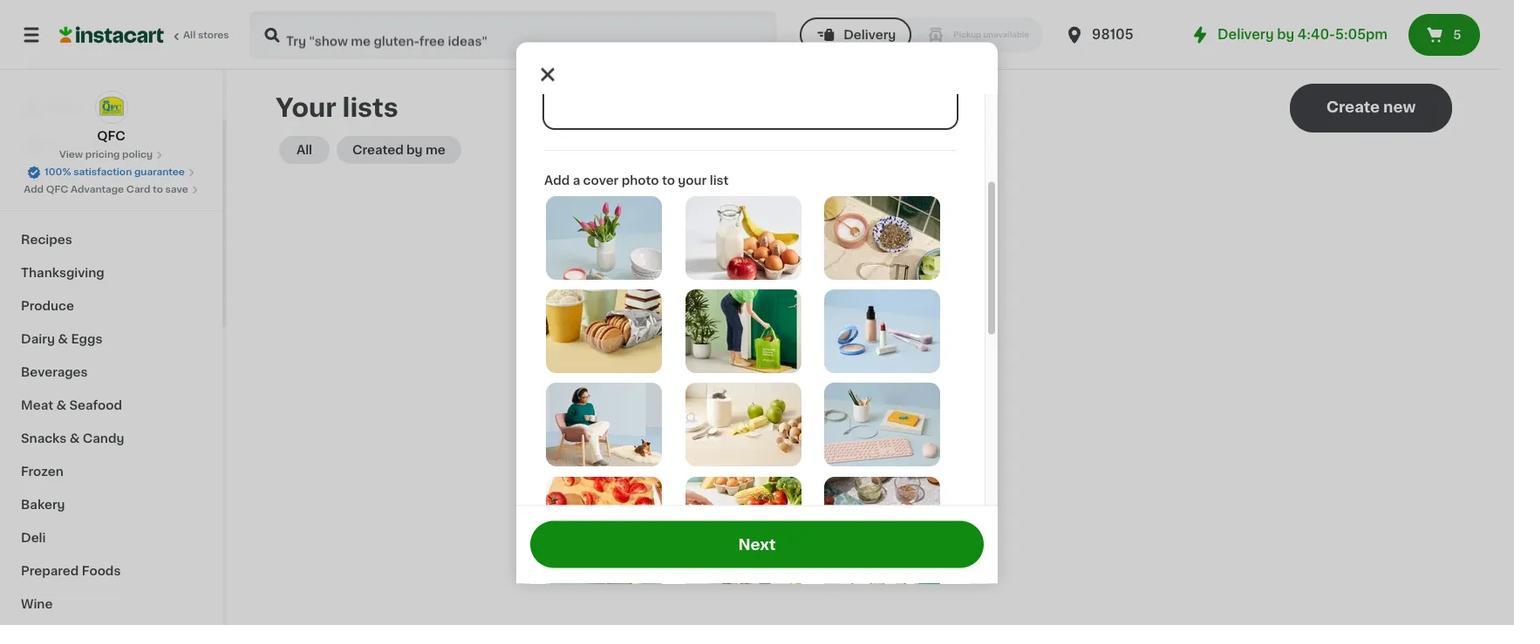 Task type: vqa. For each thing, say whether or not it's contained in the screenshot.
Deli link
yes



Task type: describe. For each thing, give the bounding box(es) containing it.
add for add qfc advantage card to save
[[24, 185, 44, 195]]

deli link
[[10, 522, 212, 555]]

wine link
[[10, 588, 212, 621]]

save
[[165, 185, 188, 195]]

photo
[[622, 175, 659, 187]]

add a cover photo to your list
[[544, 175, 729, 187]]

lists for your
[[343, 95, 398, 120]]

yet
[[882, 362, 907, 376]]

pricing
[[85, 150, 120, 160]]

a keyboard, mouse, notebook, cup of pencils, wire cable. image
[[825, 384, 941, 468]]

& for dairy
[[58, 333, 68, 346]]

a bar of chocolate cut in half, a yellow pint of white ice cream, a green pint of white ice cream, an open pack of cookies, and a stack of ice cream sandwiches. image
[[546, 290, 662, 374]]

your
[[678, 175, 707, 187]]

meat
[[21, 400, 53, 412]]

next button
[[530, 521, 984, 568]]

snacks & candy
[[21, 433, 124, 445]]

create for create new
[[1327, 100, 1380, 114]]

frozen link
[[10, 455, 212, 489]]

100%
[[45, 168, 71, 177]]

meat & seafood link
[[10, 389, 212, 422]]

it
[[77, 137, 85, 149]]

dairy & eggs
[[21, 333, 102, 346]]

created by me button
[[337, 136, 461, 164]]

create a list
[[818, 420, 910, 434]]

guarantee
[[134, 168, 185, 177]]

a bulb of garlic, a bowl of salt, a bowl of pepper, a bowl of cut celery. image
[[825, 196, 941, 280]]

be
[[881, 381, 897, 393]]

& for snacks
[[70, 433, 80, 445]]

a person with white painted nails grinding some spices with a mortar and pestle. image
[[825, 478, 941, 561]]

view pricing policy
[[59, 150, 153, 160]]

prepared foods link
[[10, 555, 212, 588]]

your lists
[[276, 95, 398, 120]]

next
[[739, 538, 776, 552]]

all for all stores
[[183, 31, 196, 40]]

an shopper setting a bag of groceries down at someone's door. image
[[685, 290, 802, 374]]

dairy & eggs link
[[10, 323, 212, 356]]

all stores
[[183, 31, 229, 40]]

5:05pm
[[1336, 28, 1388, 41]]

delivery for delivery
[[844, 29, 896, 41]]

create for create a list
[[818, 420, 871, 434]]

here.
[[940, 381, 971, 393]]

0 horizontal spatial qfc
[[46, 185, 68, 195]]

buy it again link
[[10, 126, 212, 161]]

add qfc advantage card to save
[[24, 185, 188, 195]]

cover
[[583, 175, 619, 187]]

policy
[[122, 150, 153, 160]]

new
[[1384, 100, 1416, 114]]

saved
[[900, 381, 937, 393]]

prepared foods
[[21, 565, 121, 578]]

eggs
[[71, 333, 102, 346]]

create
[[816, 381, 856, 393]]

all button
[[279, 136, 330, 164]]

beverages
[[21, 366, 88, 379]]

bakery
[[21, 499, 65, 511]]

meat & seafood
[[21, 400, 122, 412]]

a jar of flour, a stick of sliced butter, 3 granny smith apples, a carton of 7 eggs. image
[[685, 384, 802, 468]]

me
[[426, 144, 446, 156]]

by for delivery
[[1277, 28, 1295, 41]]

thanksgiving link
[[10, 257, 212, 290]]

thanksgiving
[[21, 267, 104, 279]]

a person touching an apple, a banana, a bunch of tomatoes, and an assortment of other vegetables on a counter. image
[[685, 478, 802, 561]]

delivery button
[[800, 17, 912, 52]]

will
[[859, 381, 878, 393]]

beverages link
[[10, 356, 212, 389]]

foods
[[82, 565, 121, 578]]

lists inside no lists yet lists you create will be saved here.
[[758, 381, 787, 393]]

0 vertical spatial lists
[[49, 172, 79, 184]]

to for your
[[662, 175, 675, 187]]

bakery link
[[10, 489, 212, 522]]

prepared
[[21, 565, 79, 578]]

shop
[[49, 102, 81, 114]]



Task type: locate. For each thing, give the bounding box(es) containing it.
to left your
[[662, 175, 675, 187]]

an apple, a small pitcher of milk, a banana, and a carton of 6 eggs. image
[[685, 196, 802, 280]]

1 horizontal spatial a
[[874, 420, 883, 434]]

98105 button
[[1065, 10, 1169, 59]]

delivery inside delivery by 4:40-5:05pm link
[[1218, 28, 1274, 41]]

lists
[[49, 172, 79, 184], [758, 381, 787, 393]]

0 vertical spatial all
[[183, 31, 196, 40]]

your
[[276, 95, 337, 120]]

a
[[573, 175, 580, 187], [874, 420, 883, 434]]

1 horizontal spatial by
[[1277, 28, 1295, 41]]

a for add
[[573, 175, 580, 187]]

snacks
[[21, 433, 67, 445]]

stores
[[198, 31, 229, 40]]

by left me
[[407, 144, 423, 156]]

deli
[[21, 532, 46, 544]]

100% satisfaction guarantee
[[45, 168, 185, 177]]

add up recipes
[[24, 185, 44, 195]]

lists left "you"
[[758, 381, 787, 393]]

wine
[[21, 599, 53, 611]]

seafood
[[69, 400, 122, 412]]

0 vertical spatial lists
[[343, 95, 398, 120]]

all inside all stores link
[[183, 31, 196, 40]]

0 horizontal spatial by
[[407, 144, 423, 156]]

add qfc advantage card to save link
[[24, 183, 199, 197]]

& for meat
[[56, 400, 66, 412]]

a inside list_add_items dialog
[[573, 175, 580, 187]]

qfc logo image
[[95, 91, 128, 124]]

add
[[544, 175, 570, 187], [24, 185, 44, 195]]

0 vertical spatial qfc
[[97, 130, 125, 142]]

create
[[1327, 100, 1380, 114], [818, 420, 871, 434]]

qfc up view pricing policy link
[[97, 130, 125, 142]]

all stores link
[[59, 10, 230, 59]]

to for save
[[153, 185, 163, 195]]

0 horizontal spatial create
[[818, 420, 871, 434]]

1 vertical spatial qfc
[[46, 185, 68, 195]]

1 vertical spatial create
[[818, 420, 871, 434]]

create new button
[[1290, 84, 1453, 133]]

qfc
[[97, 130, 125, 142], [46, 185, 68, 195]]

list inside dialog
[[710, 175, 729, 187]]

create left new
[[1327, 100, 1380, 114]]

pressed powder, foundation, lip stick, and makeup brushes. image
[[825, 290, 941, 374]]

dairy
[[21, 333, 55, 346]]

by
[[1277, 28, 1295, 41], [407, 144, 423, 156]]

recipes
[[21, 234, 72, 246]]

service type group
[[800, 17, 1044, 52]]

view
[[59, 150, 83, 160]]

a for create
[[874, 420, 883, 434]]

1 vertical spatial lists
[[758, 381, 787, 393]]

0 horizontal spatial lists
[[49, 172, 79, 184]]

a wooden cutting board and knife, and a few sliced tomatoes and two whole tomatoes. image
[[546, 478, 662, 561]]

view pricing policy link
[[59, 148, 163, 162]]

lists for no
[[847, 362, 878, 376]]

&
[[58, 333, 68, 346], [56, 400, 66, 412], [70, 433, 80, 445]]

lists inside no lists yet lists you create will be saved here.
[[847, 362, 878, 376]]

0 horizontal spatial delivery
[[844, 29, 896, 41]]

no
[[821, 362, 843, 376]]

created
[[352, 144, 404, 156]]

0 horizontal spatial to
[[153, 185, 163, 195]]

1 vertical spatial &
[[56, 400, 66, 412]]

0 horizontal spatial a
[[573, 175, 580, 187]]

to inside list_add_items dialog
[[662, 175, 675, 187]]

snacks & candy link
[[10, 422, 212, 455]]

1 vertical spatial by
[[407, 144, 423, 156]]

advantage
[[71, 185, 124, 195]]

you
[[790, 381, 813, 393]]

again
[[88, 137, 123, 149]]

0 vertical spatial create
[[1327, 100, 1380, 114]]

create down create
[[818, 420, 871, 434]]

delivery inside delivery button
[[844, 29, 896, 41]]

all left the stores
[[183, 31, 196, 40]]

delivery for delivery by 4:40-5:05pm
[[1218, 28, 1274, 41]]

1 vertical spatial lists
[[847, 362, 878, 376]]

1 horizontal spatial delivery
[[1218, 28, 1274, 41]]

buy it again
[[49, 137, 123, 149]]

0 vertical spatial &
[[58, 333, 68, 346]]

0 horizontal spatial list
[[710, 175, 729, 187]]

4:40-
[[1298, 28, 1336, 41]]

1 vertical spatial a
[[874, 420, 883, 434]]

a woman sitting on a chair wearing headphones holding a drink in her hand with a small brown dog on the floor by her side. image
[[546, 384, 662, 468]]

create inside create new button
[[1327, 100, 1380, 114]]

1 horizontal spatial to
[[662, 175, 675, 187]]

0 vertical spatial list
[[710, 175, 729, 187]]

buy
[[49, 137, 74, 149]]

0 horizontal spatial lists
[[343, 95, 398, 120]]

add for add a cover photo to your list
[[544, 175, 570, 187]]

by left 4:40-
[[1277, 28, 1295, 41]]

& inside "link"
[[70, 433, 80, 445]]

0 vertical spatial a
[[573, 175, 580, 187]]

create a list link
[[818, 417, 910, 436]]

None search field
[[250, 10, 778, 59]]

all inside all button
[[297, 144, 312, 156]]

all
[[183, 31, 196, 40], [297, 144, 312, 156]]

lists down view
[[49, 172, 79, 184]]

by inside button
[[407, 144, 423, 156]]

produce
[[21, 300, 74, 312]]

all down your in the top left of the page
[[297, 144, 312, 156]]

all for all
[[297, 144, 312, 156]]

add left cover in the left of the page
[[544, 175, 570, 187]]

2 vertical spatial &
[[70, 433, 80, 445]]

a small white vase of pink tulips, a stack of 3 white bowls, and a rolled napkin. image
[[546, 196, 662, 280]]

1 horizontal spatial create
[[1327, 100, 1380, 114]]

5
[[1454, 29, 1462, 41]]

& left candy
[[70, 433, 80, 445]]

to
[[662, 175, 675, 187], [153, 185, 163, 195]]

a down will
[[874, 420, 883, 434]]

to inside add qfc advantage card to save link
[[153, 185, 163, 195]]

1 vertical spatial list
[[887, 420, 910, 434]]

0 horizontal spatial all
[[183, 31, 196, 40]]

by for created
[[407, 144, 423, 156]]

lists up will
[[847, 362, 878, 376]]

qfc down 100% in the top left of the page
[[46, 185, 68, 195]]

1 vertical spatial all
[[297, 144, 312, 156]]

list
[[710, 175, 729, 187], [887, 420, 910, 434]]

list_add_items dialog
[[517, 0, 998, 626]]

qfc link
[[95, 91, 128, 145]]

1 horizontal spatial lists
[[758, 381, 787, 393]]

0 vertical spatial by
[[1277, 28, 1295, 41]]

a inside the create a list link
[[874, 420, 883, 434]]

instacart logo image
[[59, 24, 164, 45]]

create new
[[1327, 100, 1416, 114]]

to down guarantee
[[153, 185, 163, 195]]

candy
[[83, 433, 124, 445]]

delivery by 4:40-5:05pm link
[[1190, 24, 1388, 45]]

1 horizontal spatial add
[[544, 175, 570, 187]]

satisfaction
[[73, 168, 132, 177]]

100% satisfaction guarantee button
[[27, 162, 195, 180]]

1 horizontal spatial qfc
[[97, 130, 125, 142]]

& left eggs
[[58, 333, 68, 346]]

created by me
[[352, 144, 446, 156]]

no lists yet lists you create will be saved here.
[[758, 362, 971, 393]]

1 horizontal spatial list
[[887, 420, 910, 434]]

& right meat at bottom left
[[56, 400, 66, 412]]

0 horizontal spatial add
[[24, 185, 44, 195]]

produce link
[[10, 290, 212, 323]]

shop link
[[10, 91, 212, 126]]

5 button
[[1409, 14, 1481, 56]]

card
[[126, 185, 150, 195]]

lists up created
[[343, 95, 398, 120]]

list right your
[[710, 175, 729, 187]]

add inside add qfc advantage card to save link
[[24, 185, 44, 195]]

lists link
[[10, 161, 212, 195]]

1 horizontal spatial all
[[297, 144, 312, 156]]

a left cover in the left of the page
[[573, 175, 580, 187]]

frozen
[[21, 466, 63, 478]]

1 horizontal spatial lists
[[847, 362, 878, 376]]

add inside list_add_items dialog
[[544, 175, 570, 187]]

recipes link
[[10, 223, 212, 257]]

delivery by 4:40-5:05pm
[[1218, 28, 1388, 41]]

list down be
[[887, 420, 910, 434]]

98105
[[1092, 28, 1134, 41]]



